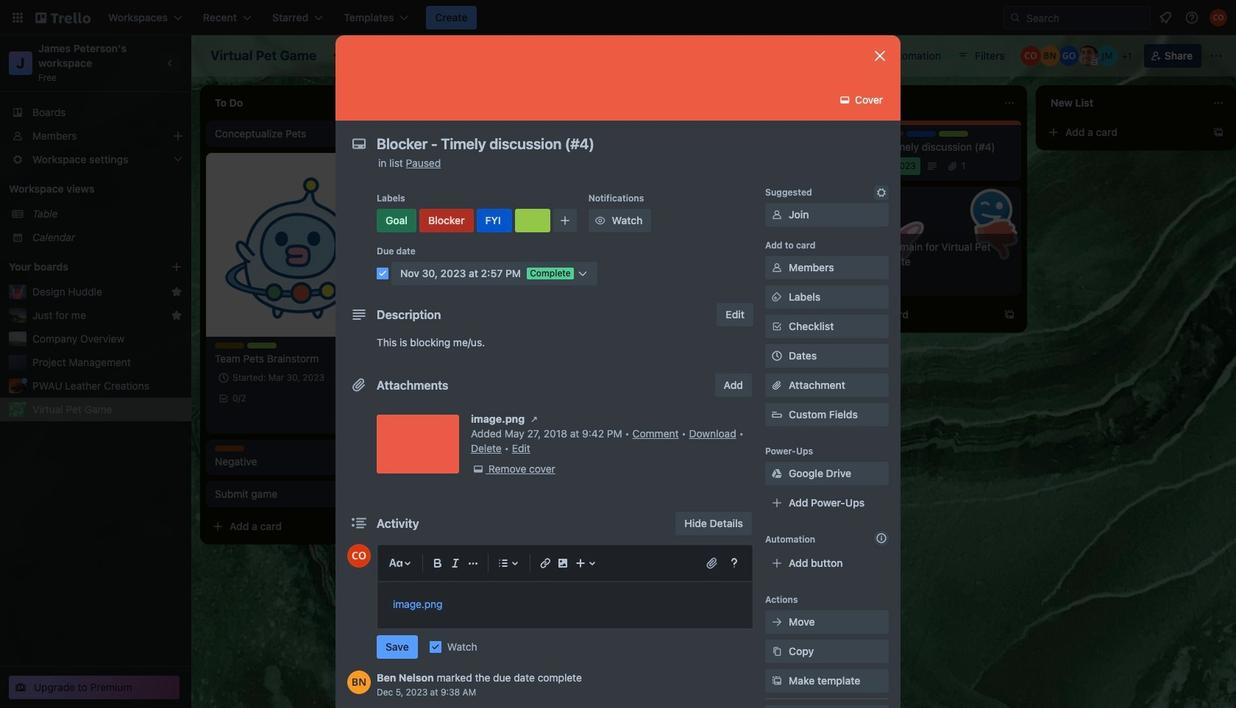Task type: vqa. For each thing, say whether or not it's contained in the screenshot.
Open information menu Image
yes



Task type: describe. For each thing, give the bounding box(es) containing it.
text styles image
[[387, 555, 405, 572]]

editor toolbar
[[384, 552, 746, 575]]

color: green, title: "goal" element
[[377, 209, 416, 233]]

link ⌘k image
[[536, 555, 554, 572]]

color: orange, title: none image
[[215, 446, 244, 452]]

image image
[[554, 555, 572, 572]]

open help dialog image
[[725, 555, 743, 572]]

0 horizontal spatial create from template… image
[[377, 521, 389, 533]]

text formatting group
[[429, 555, 482, 572]]

close dialog image
[[871, 47, 889, 65]]

ben nelson (bennelson96) image
[[347, 671, 371, 695]]

0 vertical spatial sm image
[[593, 213, 607, 228]]

workspace navigation collapse icon image
[[160, 53, 181, 74]]

color: bold lime, title: "team task" element
[[247, 343, 277, 349]]

mark due date as complete image
[[377, 268, 389, 280]]

james peterson (jamespeterson93) image
[[350, 411, 368, 428]]

tara schultz (taraschultz7) image
[[371, 411, 389, 428]]

1 starred icon image from the top
[[171, 286, 182, 298]]

bold ⌘b image
[[429, 555, 447, 572]]

0 vertical spatial color: blue, title: "fyi" element
[[907, 131, 936, 137]]

show menu image
[[1209, 49, 1224, 63]]

attach and insert link image
[[705, 556, 720, 571]]

0 notifications image
[[1157, 9, 1174, 26]]

create from template… image
[[1213, 127, 1224, 138]]

james peterson (jamespeterson93) image
[[1078, 46, 1098, 66]]

gary orlando (garyorlando) image
[[1059, 46, 1079, 66]]

primary element
[[0, 0, 1236, 35]]

lists image
[[494, 555, 512, 572]]



Task type: locate. For each thing, give the bounding box(es) containing it.
0 horizontal spatial christina overa (christinaovera) image
[[347, 544, 371, 568]]

None checkbox
[[842, 157, 920, 175]]

1 horizontal spatial color: blue, title: "fyi" element
[[907, 131, 936, 137]]

starred icon image
[[171, 286, 182, 298], [171, 310, 182, 322]]

1 vertical spatial starred icon image
[[171, 310, 182, 322]]

2 starred icon image from the top
[[171, 310, 182, 322]]

christina overa (christinaovera) image left text styles image
[[347, 544, 371, 568]]

your boards with 6 items element
[[9, 258, 149, 276]]

italic ⌘i image
[[447, 555, 464, 572]]

1 horizontal spatial christina overa (christinaovera) image
[[1020, 46, 1041, 66]]

0 horizontal spatial sm image
[[527, 412, 542, 427]]

color: blue, title: "fyi" element left color: bold lime, title: none image
[[477, 209, 512, 233]]

color: red, title: "blocker" element
[[874, 131, 904, 137], [419, 209, 474, 233]]

search image
[[1010, 12, 1021, 24]]

Search field
[[1021, 7, 1150, 28]]

Board name text field
[[203, 44, 324, 68]]

color: blue, title: "fyi" element left color: bold lime, title: none icon at the top right
[[907, 131, 936, 137]]

None text field
[[369, 131, 855, 157]]

christina overa (christinaovera) image
[[1020, 46, 1041, 66], [347, 544, 371, 568]]

1 vertical spatial christina overa (christinaovera) image
[[347, 544, 371, 568]]

0 horizontal spatial color: red, title: "blocker" element
[[419, 209, 474, 233]]

color: yellow, title: none image
[[215, 343, 244, 349]]

1 horizontal spatial sm image
[[593, 213, 607, 228]]

sm image
[[593, 213, 607, 228], [770, 290, 784, 305], [527, 412, 542, 427]]

sm image
[[838, 93, 852, 107], [874, 185, 889, 200], [770, 207, 784, 222], [770, 260, 784, 275], [471, 462, 486, 477], [770, 466, 784, 481], [770, 615, 784, 630], [770, 645, 784, 659], [770, 674, 784, 689]]

star or unstar board image
[[333, 50, 345, 62]]

open information menu image
[[1185, 10, 1199, 25]]

1 vertical spatial sm image
[[770, 290, 784, 305]]

2 horizontal spatial sm image
[[770, 290, 784, 305]]

add board image
[[171, 261, 182, 273]]

jeremy miller (jeremymiller198) image
[[1097, 46, 1118, 66]]

0 vertical spatial christina overa (christinaovera) image
[[1020, 46, 1041, 66]]

color: blue, title: "fyi" element
[[907, 131, 936, 137], [477, 209, 512, 233]]

color: red, title: "blocker" element left color: bold lime, title: none icon at the top right
[[874, 131, 904, 137]]

christina overa (christinaovera) image
[[1210, 9, 1227, 26]]

1 horizontal spatial color: red, title: "blocker" element
[[874, 131, 904, 137]]

0 horizontal spatial color: blue, title: "fyi" element
[[477, 209, 512, 233]]

create from template… image
[[1004, 309, 1015, 321], [377, 521, 389, 533]]

0 vertical spatial color: red, title: "blocker" element
[[874, 131, 904, 137]]

christina overa (christinaovera) image left gary orlando (garyorlando) image
[[1020, 46, 1041, 66]]

color: bold lime, title: none image
[[939, 131, 968, 137]]

color: red, title: "blocker" element right color: green, title: "goal" element
[[419, 209, 474, 233]]

Main content area, start typing to enter text. text field
[[393, 596, 737, 614]]

1 horizontal spatial create from template… image
[[1004, 309, 1015, 321]]

ben nelson (bennelson96) image
[[1040, 46, 1060, 66]]

2 vertical spatial sm image
[[527, 412, 542, 427]]

more formatting image
[[464, 555, 482, 572]]

Mark due date as complete checkbox
[[377, 268, 389, 280]]

0 vertical spatial create from template… image
[[1004, 309, 1015, 321]]

0 vertical spatial starred icon image
[[171, 286, 182, 298]]

1 vertical spatial create from template… image
[[377, 521, 389, 533]]

1 vertical spatial color: red, title: "blocker" element
[[419, 209, 474, 233]]

color: bold lime, title: none image
[[515, 209, 550, 233]]

1 vertical spatial color: blue, title: "fyi" element
[[477, 209, 512, 233]]



